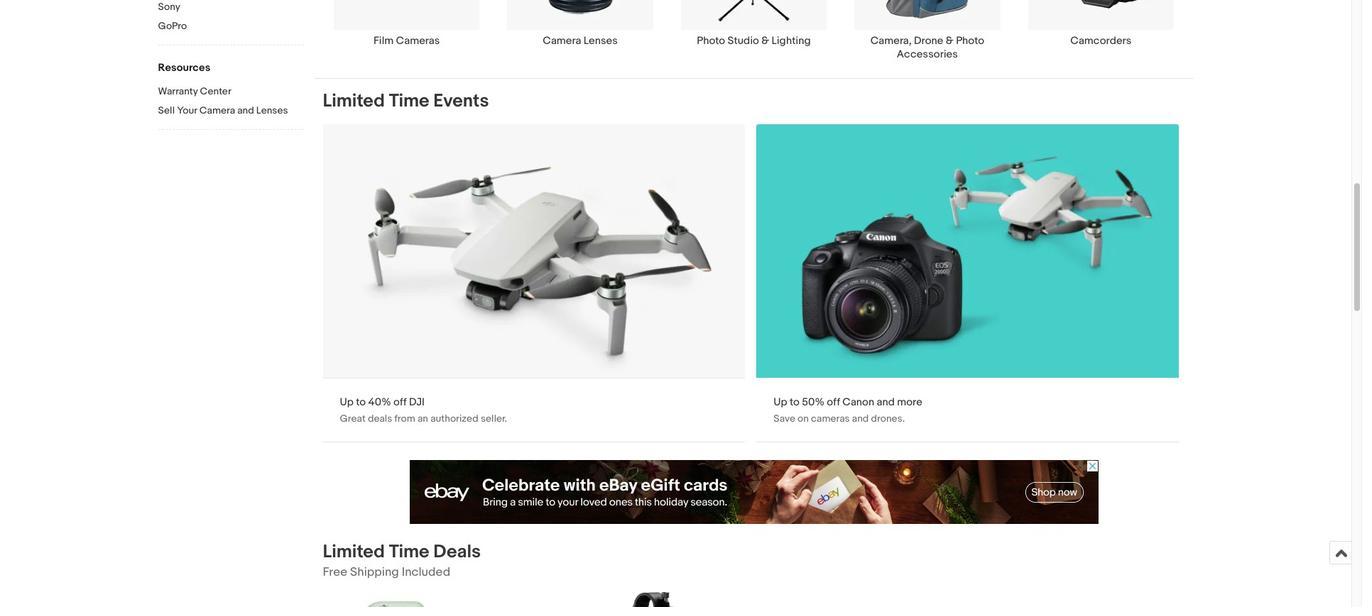 Task type: vqa. For each thing, say whether or not it's contained in the screenshot.
topmost deciding
no



Task type: describe. For each thing, give the bounding box(es) containing it.
50%
[[802, 395, 825, 409]]

to for 50%
[[790, 395, 800, 409]]

warranty center sell your camera and lenses
[[158, 85, 288, 116]]

film cameras link
[[320, 0, 494, 47]]

sony link
[[158, 1, 304, 14]]

1 horizontal spatial and
[[877, 395, 895, 409]]

photo studio & lighting link
[[667, 0, 841, 47]]

deals
[[368, 412, 392, 425]]

gopro link
[[158, 20, 304, 33]]

gopro
[[158, 20, 187, 32]]

authorized
[[430, 412, 479, 425]]

limited time deals free shipping included
[[323, 541, 481, 579]]

camera, drone & photo accessories link
[[841, 0, 1014, 61]]

photo studio & lighting
[[697, 34, 811, 47]]

accessories
[[897, 47, 958, 61]]

drone
[[914, 34, 944, 47]]

free
[[323, 565, 347, 579]]

1 vertical spatial and
[[852, 412, 869, 425]]

& for studio
[[762, 34, 769, 47]]

advertisement region
[[409, 460, 1098, 524]]

lenses inside list
[[584, 34, 618, 47]]

40%
[[368, 395, 391, 409]]

off for canon
[[827, 395, 840, 409]]

drones.
[[871, 412, 905, 425]]

time for events
[[389, 90, 429, 112]]

cameras
[[811, 412, 850, 425]]

up for up to 50% off canon and more
[[774, 395, 787, 409]]

camera and
[[199, 104, 254, 116]]

camera,
[[870, 34, 912, 47]]

list containing film cameras
[[314, 0, 1194, 78]]

none text field containing up to 50% off canon and more
[[757, 124, 1179, 442]]

none text field containing up to 40% off dji
[[323, 124, 745, 442]]

up to 40% off dji great deals from an authorized seller.
[[340, 395, 507, 425]]

seller.
[[481, 412, 507, 425]]

included
[[402, 565, 450, 579]]

lenses inside warranty center sell your camera and lenses
[[256, 104, 288, 116]]

to for 40%
[[356, 395, 366, 409]]

dji
[[409, 395, 425, 409]]

studio
[[728, 34, 759, 47]]

up to 50% off canon and more save on cameras and drones.
[[774, 395, 922, 425]]

canon xa60 professional uhd 4k camcorder image
[[630, 592, 772, 607]]

camcorders link
[[1014, 0, 1188, 47]]

warranty
[[158, 85, 198, 97]]

more
[[897, 395, 922, 409]]

deals
[[433, 541, 481, 563]]

sony
[[158, 1, 180, 13]]

save
[[774, 412, 795, 425]]



Task type: locate. For each thing, give the bounding box(es) containing it.
shipping
[[350, 565, 399, 579]]

lenses right camera
[[584, 34, 618, 47]]

2 to from the left
[[790, 395, 800, 409]]

sony gopro
[[158, 1, 187, 32]]

2 limited from the top
[[323, 541, 385, 563]]

1 limited from the top
[[323, 90, 385, 112]]

lighting
[[772, 34, 811, 47]]

camera
[[543, 34, 581, 47]]

your
[[177, 104, 197, 116]]

limited time events
[[323, 90, 489, 112]]

None text field
[[323, 124, 745, 442]]

1 horizontal spatial off
[[827, 395, 840, 409]]

0 vertical spatial lenses
[[584, 34, 618, 47]]

& right studio
[[762, 34, 769, 47]]

up
[[340, 395, 354, 409], [774, 395, 787, 409]]

to inside up to 50% off canon and more save on cameras and drones.
[[790, 395, 800, 409]]

off inside up to 50% off canon and more save on cameras and drones.
[[827, 395, 840, 409]]

2 & from the left
[[946, 34, 954, 47]]

1 photo from the left
[[697, 34, 725, 47]]

warranty center link
[[158, 85, 304, 99]]

&
[[762, 34, 769, 47], [946, 34, 954, 47]]

2 up from the left
[[774, 395, 787, 409]]

camera lenses
[[543, 34, 618, 47]]

limited down film on the left of the page
[[323, 90, 385, 112]]

cameras
[[396, 34, 440, 47]]

photo left studio
[[697, 34, 725, 47]]

off left dji on the bottom of page
[[393, 395, 407, 409]]

1 to from the left
[[356, 395, 366, 409]]

off up "cameras"
[[827, 395, 840, 409]]

time up included
[[389, 541, 429, 563]]

up up save
[[774, 395, 787, 409]]

sell your camera and lenses link
[[158, 104, 304, 118]]

time left events on the top of the page
[[389, 90, 429, 112]]

1 horizontal spatial lenses
[[584, 34, 618, 47]]

an
[[418, 412, 428, 425]]

limited for limited time events
[[323, 90, 385, 112]]

time for deals
[[389, 541, 429, 563]]

2 time from the top
[[389, 541, 429, 563]]

from
[[394, 412, 415, 425]]

fujifilm instax mini 12 instant camera with film & instax creator kit (mint) image
[[323, 592, 465, 607]]

and
[[877, 395, 895, 409], [852, 412, 869, 425]]

0 horizontal spatial lenses
[[256, 104, 288, 116]]

great
[[340, 412, 366, 425]]

1 horizontal spatial to
[[790, 395, 800, 409]]

time inside limited time deals free shipping included
[[389, 541, 429, 563]]

0 vertical spatial time
[[389, 90, 429, 112]]

to up great
[[356, 395, 366, 409]]

0 horizontal spatial to
[[356, 395, 366, 409]]

to up on
[[790, 395, 800, 409]]

None text field
[[757, 124, 1179, 442]]

photo right drone
[[956, 34, 984, 47]]

off inside 'up to 40% off dji great deals from an authorized seller.'
[[393, 395, 407, 409]]

center
[[200, 85, 231, 97]]

1 vertical spatial limited
[[323, 541, 385, 563]]

list
[[314, 0, 1194, 78]]

and down canon
[[852, 412, 869, 425]]

camera lenses link
[[494, 0, 667, 47]]

1 horizontal spatial photo
[[956, 34, 984, 47]]

photo
[[697, 34, 725, 47], [956, 34, 984, 47]]

1 up from the left
[[340, 395, 354, 409]]

limited inside limited time deals free shipping included
[[323, 541, 385, 563]]

resources
[[158, 61, 210, 75]]

limited up free
[[323, 541, 385, 563]]

on
[[798, 412, 809, 425]]

film
[[374, 34, 394, 47]]

up for up to 40% off dji
[[340, 395, 354, 409]]

0 horizontal spatial off
[[393, 395, 407, 409]]

& right drone
[[946, 34, 954, 47]]

camera, drone & photo accessories
[[870, 34, 984, 61]]

2 off from the left
[[827, 395, 840, 409]]

2 photo from the left
[[956, 34, 984, 47]]

0 horizontal spatial &
[[762, 34, 769, 47]]

up inside 'up to 40% off dji great deals from an authorized seller.'
[[340, 395, 354, 409]]

1 time from the top
[[389, 90, 429, 112]]

to
[[356, 395, 366, 409], [790, 395, 800, 409]]

1 vertical spatial lenses
[[256, 104, 288, 116]]

& inside photo studio & lighting link
[[762, 34, 769, 47]]

0 vertical spatial and
[[877, 395, 895, 409]]

lenses down warranty center link
[[256, 104, 288, 116]]

to inside 'up to 40% off dji great deals from an authorized seller.'
[[356, 395, 366, 409]]

events
[[433, 90, 489, 112]]

sell
[[158, 104, 175, 116]]

up up great
[[340, 395, 354, 409]]

0 horizontal spatial photo
[[697, 34, 725, 47]]

photo inside camera, drone & photo accessories
[[956, 34, 984, 47]]

off for dji
[[393, 395, 407, 409]]

1 off from the left
[[393, 395, 407, 409]]

film cameras
[[374, 34, 440, 47]]

limited for limited time deals free shipping included
[[323, 541, 385, 563]]

up inside up to 50% off canon and more save on cameras and drones.
[[774, 395, 787, 409]]

& for drone
[[946, 34, 954, 47]]

time
[[389, 90, 429, 112], [389, 541, 429, 563]]

canon
[[842, 395, 874, 409]]

limited
[[323, 90, 385, 112], [323, 541, 385, 563]]

0 vertical spatial limited
[[323, 90, 385, 112]]

1 horizontal spatial &
[[946, 34, 954, 47]]

1 & from the left
[[762, 34, 769, 47]]

0 horizontal spatial and
[[852, 412, 869, 425]]

off
[[393, 395, 407, 409], [827, 395, 840, 409]]

0 horizontal spatial up
[[340, 395, 354, 409]]

1 vertical spatial time
[[389, 541, 429, 563]]

camcorders
[[1070, 34, 1132, 47]]

1 horizontal spatial up
[[774, 395, 787, 409]]

lenses
[[584, 34, 618, 47], [256, 104, 288, 116]]

and up the drones.
[[877, 395, 895, 409]]

& inside camera, drone & photo accessories
[[946, 34, 954, 47]]



